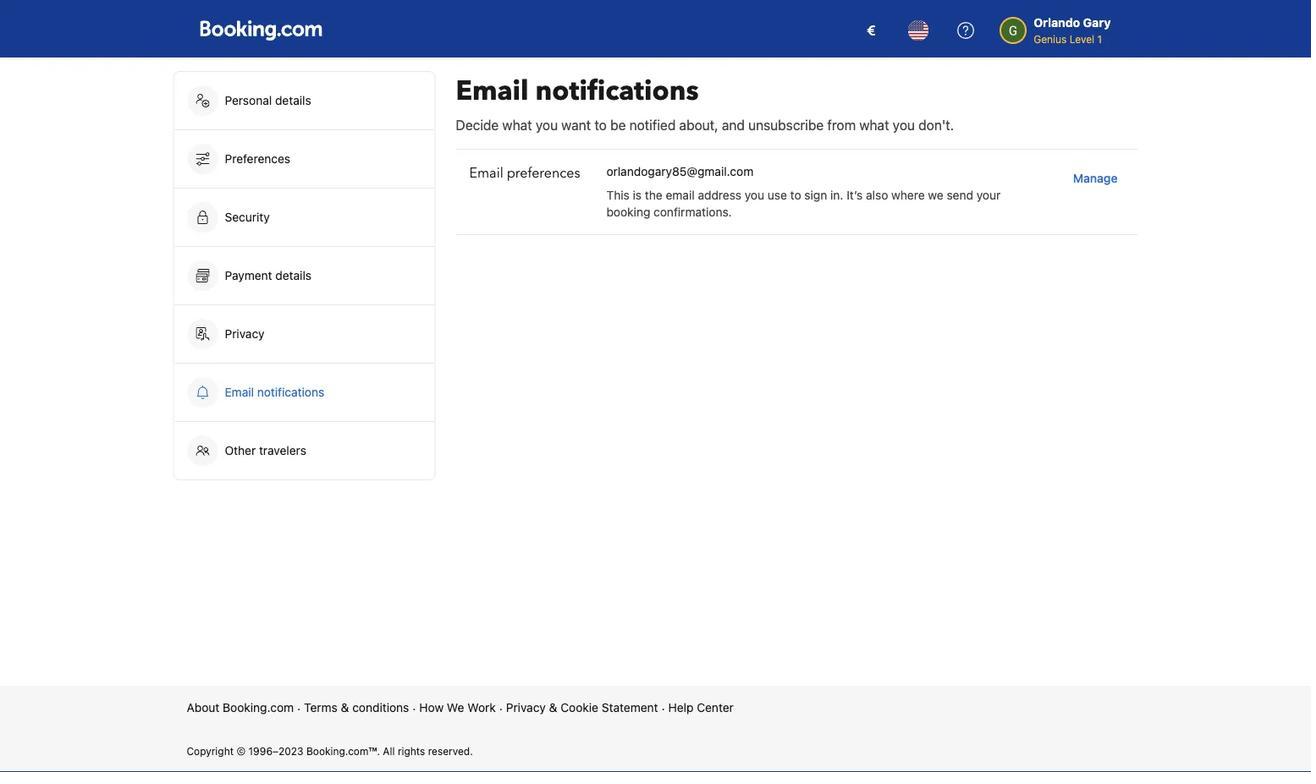 Task type: describe. For each thing, give the bounding box(es) containing it.
payment
[[225, 269, 272, 283]]

security
[[225, 210, 270, 224]]

1
[[1097, 33, 1102, 45]]

email notifications decide what you want to be notified about, and unsubscribe from what you don't.
[[456, 73, 954, 133]]

want
[[561, 117, 591, 133]]

details for personal details
[[275, 94, 311, 108]]

other travelers
[[225, 444, 306, 458]]

be
[[610, 117, 626, 133]]

to inside this is the email address you use to sign in. it's also where we send your booking confirmations.
[[790, 188, 801, 202]]

terms & conditions
[[304, 701, 409, 715]]

don't.
[[919, 117, 954, 133]]

this
[[606, 188, 630, 202]]

copyright © 1996–2023 booking.com™. all rights reserved.
[[187, 746, 473, 758]]

orlandogary85@gmail.com
[[606, 165, 754, 179]]

other
[[225, 444, 256, 458]]

privacy & cookie statement link
[[506, 700, 658, 717]]

personal details link
[[174, 72, 435, 130]]

address
[[698, 188, 741, 202]]

& for privacy
[[549, 701, 557, 715]]

your
[[977, 188, 1001, 202]]

this is the email address you use to sign in. it's also where we send your booking confirmations.
[[606, 188, 1001, 219]]

about booking.com
[[187, 701, 294, 715]]

how we work link
[[419, 700, 496, 717]]

orlando
[[1034, 16, 1080, 30]]

where
[[891, 188, 925, 202]]

terms & conditions link
[[304, 700, 409, 717]]

from
[[827, 117, 856, 133]]

in.
[[830, 188, 843, 202]]

security link
[[174, 189, 435, 246]]

copyright
[[187, 746, 234, 758]]

payment details link
[[174, 247, 435, 305]]

work
[[467, 701, 496, 715]]

1996–2023
[[248, 746, 304, 758]]

travelers
[[259, 444, 306, 458]]

1 what from the left
[[502, 117, 532, 133]]

is
[[633, 188, 642, 202]]

2 horizontal spatial you
[[893, 117, 915, 133]]

use
[[768, 188, 787, 202]]

it's
[[847, 188, 863, 202]]

other travelers link
[[174, 422, 435, 480]]

booking
[[606, 205, 650, 219]]

manage
[[1073, 171, 1118, 185]]

notified
[[629, 117, 676, 133]]

email notifications
[[225, 386, 324, 400]]

preferences
[[507, 164, 580, 183]]

center
[[697, 701, 734, 715]]

you inside this is the email address you use to sign in. it's also where we send your booking confirmations.
[[745, 188, 764, 202]]

cookie
[[561, 701, 598, 715]]

privacy link
[[174, 306, 435, 363]]

notifications for email notifications decide what you want to be notified about, and unsubscribe from what you don't.
[[535, 73, 699, 110]]

how we work
[[419, 701, 496, 715]]

we
[[928, 188, 944, 202]]

we
[[447, 701, 464, 715]]

details for payment details
[[275, 269, 312, 283]]

decide
[[456, 117, 499, 133]]

2 what from the left
[[859, 117, 889, 133]]

€ button
[[851, 10, 891, 51]]

the
[[645, 188, 663, 202]]



Task type: vqa. For each thing, say whether or not it's contained in the screenshot.
3rd EDIT
no



Task type: locate. For each thing, give the bounding box(es) containing it.
email inside the email notifications link
[[225, 386, 254, 400]]

also
[[866, 188, 888, 202]]

0 horizontal spatial you
[[536, 117, 558, 133]]

what right decide at top
[[502, 117, 532, 133]]

you left want
[[536, 117, 558, 133]]

email up decide at top
[[456, 73, 529, 110]]

orlando gary genius level 1
[[1034, 16, 1111, 45]]

personal
[[225, 94, 272, 108]]

1 vertical spatial notifications
[[257, 386, 324, 400]]

statement
[[602, 701, 658, 715]]

details inside personal details link
[[275, 94, 311, 108]]

personal details
[[225, 94, 311, 108]]

privacy for privacy & cookie statement
[[506, 701, 546, 715]]

1 horizontal spatial you
[[745, 188, 764, 202]]

about,
[[679, 117, 718, 133]]

1 details from the top
[[275, 94, 311, 108]]

©
[[237, 746, 246, 758]]

email
[[456, 73, 529, 110], [469, 164, 503, 183], [225, 386, 254, 400]]

0 horizontal spatial notifications
[[257, 386, 324, 400]]

conditions
[[352, 701, 409, 715]]

1 horizontal spatial what
[[859, 117, 889, 133]]

privacy & cookie statement
[[506, 701, 658, 715]]

0 vertical spatial to
[[594, 117, 607, 133]]

& right terms
[[341, 701, 349, 715]]

email for email notifications decide what you want to be notified about, and unsubscribe from what you don't.
[[456, 73, 529, 110]]

email for email preferences
[[469, 164, 503, 183]]

0 vertical spatial privacy
[[225, 327, 265, 341]]

0 vertical spatial details
[[275, 94, 311, 108]]

notifications up be on the left
[[535, 73, 699, 110]]

genius
[[1034, 33, 1067, 45]]

details right the personal
[[275, 94, 311, 108]]

1 horizontal spatial &
[[549, 701, 557, 715]]

& inside privacy & cookie statement link
[[549, 701, 557, 715]]

preferences
[[225, 152, 290, 166]]

0 horizontal spatial to
[[594, 117, 607, 133]]

details inside payment details link
[[275, 269, 312, 283]]

1 vertical spatial privacy
[[506, 701, 546, 715]]

gary
[[1083, 16, 1111, 30]]

email notifications link
[[174, 364, 435, 422]]

to left be on the left
[[594, 117, 607, 133]]

help
[[668, 701, 694, 715]]

to right use
[[790, 188, 801, 202]]

0 horizontal spatial &
[[341, 701, 349, 715]]

1 horizontal spatial to
[[790, 188, 801, 202]]

reserved.
[[428, 746, 473, 758]]

you left use
[[745, 188, 764, 202]]

manage link
[[1066, 163, 1125, 194]]

2 & from the left
[[549, 701, 557, 715]]

all
[[383, 746, 395, 758]]

what
[[502, 117, 532, 133], [859, 117, 889, 133]]

0 vertical spatial email
[[456, 73, 529, 110]]

1 vertical spatial to
[[790, 188, 801, 202]]

privacy down payment
[[225, 327, 265, 341]]

privacy
[[225, 327, 265, 341], [506, 701, 546, 715]]

privacy right work
[[506, 701, 546, 715]]

0 horizontal spatial privacy
[[225, 327, 265, 341]]

about booking.com link
[[187, 700, 294, 717]]

booking.com
[[223, 701, 294, 715]]

email preferences
[[469, 164, 580, 183]]

&
[[341, 701, 349, 715], [549, 701, 557, 715]]

send
[[947, 188, 973, 202]]

what right from
[[859, 117, 889, 133]]

notifications inside the email notifications decide what you want to be notified about, and unsubscribe from what you don't.
[[535, 73, 699, 110]]

privacy for privacy
[[225, 327, 265, 341]]

booking.com™.
[[306, 746, 380, 758]]

details
[[275, 94, 311, 108], [275, 269, 312, 283]]

email up other
[[225, 386, 254, 400]]

email inside the email notifications decide what you want to be notified about, and unsubscribe from what you don't.
[[456, 73, 529, 110]]

you left don't.
[[893, 117, 915, 133]]

preferences link
[[174, 130, 435, 188]]

0 horizontal spatial what
[[502, 117, 532, 133]]

& for terms
[[341, 701, 349, 715]]

sign
[[805, 188, 827, 202]]

how
[[419, 701, 444, 715]]

1 horizontal spatial notifications
[[535, 73, 699, 110]]

€
[[867, 22, 875, 39]]

2 vertical spatial email
[[225, 386, 254, 400]]

to inside the email notifications decide what you want to be notified about, and unsubscribe from what you don't.
[[594, 117, 607, 133]]

help center link
[[668, 700, 734, 717]]

level
[[1070, 33, 1095, 45]]

notifications
[[535, 73, 699, 110], [257, 386, 324, 400]]

email
[[666, 188, 695, 202]]

& inside terms & conditions link
[[341, 701, 349, 715]]

about
[[187, 701, 219, 715]]

confirmations.
[[654, 205, 732, 219]]

1 vertical spatial details
[[275, 269, 312, 283]]

2 details from the top
[[275, 269, 312, 283]]

unsubscribe
[[748, 117, 824, 133]]

email for email notifications
[[225, 386, 254, 400]]

notifications up travelers
[[257, 386, 324, 400]]

1 & from the left
[[341, 701, 349, 715]]

notifications for email notifications
[[257, 386, 324, 400]]

email down decide at top
[[469, 164, 503, 183]]

you
[[536, 117, 558, 133], [893, 117, 915, 133], [745, 188, 764, 202]]

& left 'cookie'
[[549, 701, 557, 715]]

0 vertical spatial notifications
[[535, 73, 699, 110]]

1 vertical spatial email
[[469, 164, 503, 183]]

help center
[[668, 701, 734, 715]]

1 horizontal spatial privacy
[[506, 701, 546, 715]]

terms
[[304, 701, 338, 715]]

to
[[594, 117, 607, 133], [790, 188, 801, 202]]

and
[[722, 117, 745, 133]]

details right payment
[[275, 269, 312, 283]]

rights
[[398, 746, 425, 758]]

payment details
[[225, 269, 315, 283]]



